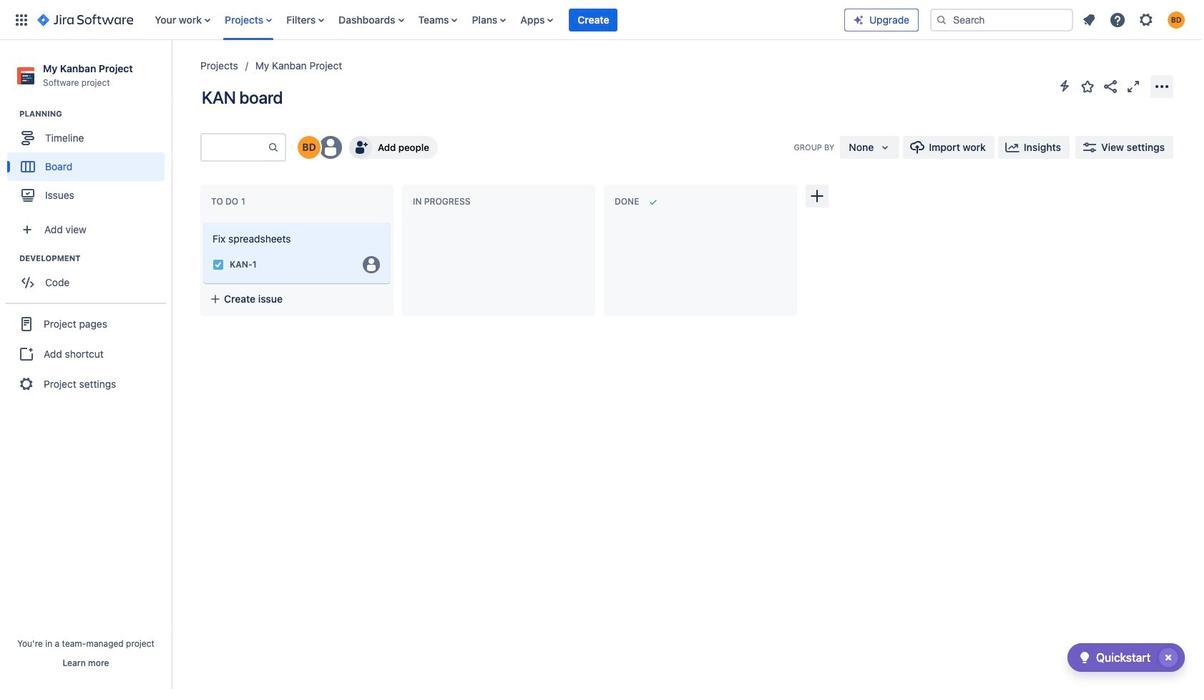 Task type: describe. For each thing, give the bounding box(es) containing it.
create issue image
[[194, 213, 211, 231]]

1 horizontal spatial list
[[1077, 7, 1194, 33]]

check image
[[1077, 649, 1094, 667]]

2 vertical spatial group
[[6, 303, 166, 405]]

notifications image
[[1081, 11, 1098, 28]]

heading for the planning "image" group
[[19, 108, 171, 120]]

development image
[[2, 250, 19, 267]]

automations menu button icon image
[[1057, 77, 1074, 94]]

Search field
[[931, 8, 1074, 31]]

to do element
[[211, 196, 248, 207]]

enter full screen image
[[1125, 78, 1143, 95]]

group for development image
[[7, 253, 171, 302]]

help image
[[1110, 11, 1127, 28]]

task image
[[213, 259, 224, 271]]

group for the planning "image"
[[7, 108, 171, 214]]

dismiss quickstart image
[[1158, 646, 1181, 669]]

more image
[[1154, 78, 1171, 95]]



Task type: locate. For each thing, give the bounding box(es) containing it.
add people image
[[352, 139, 369, 156]]

banner
[[0, 0, 1203, 40]]

jira software image
[[37, 11, 133, 28], [37, 11, 133, 28]]

0 horizontal spatial list
[[148, 0, 845, 40]]

create column image
[[809, 188, 826, 205]]

1 vertical spatial heading
[[19, 253, 171, 264]]

search image
[[936, 14, 948, 25]]

None search field
[[931, 8, 1074, 31]]

appswitcher icon image
[[13, 11, 30, 28]]

2 heading from the top
[[19, 253, 171, 264]]

import image
[[909, 139, 927, 156]]

heading for development image's group
[[19, 253, 171, 264]]

list
[[148, 0, 845, 40], [1077, 7, 1194, 33]]

settings image
[[1138, 11, 1155, 28]]

view settings image
[[1082, 139, 1099, 156]]

Search this board text field
[[202, 135, 268, 160]]

0 vertical spatial heading
[[19, 108, 171, 120]]

planning image
[[2, 105, 19, 123]]

0 vertical spatial group
[[7, 108, 171, 214]]

your profile and settings image
[[1168, 11, 1186, 28]]

primary element
[[9, 0, 845, 40]]

star kan board image
[[1080, 78, 1097, 95]]

heading
[[19, 108, 171, 120], [19, 253, 171, 264]]

sidebar navigation image
[[156, 57, 188, 86]]

1 vertical spatial group
[[7, 253, 171, 302]]

list item
[[569, 0, 618, 40]]

group
[[7, 108, 171, 214], [7, 253, 171, 302], [6, 303, 166, 405]]

1 heading from the top
[[19, 108, 171, 120]]

sidebar element
[[0, 40, 172, 689]]



Task type: vqa. For each thing, say whether or not it's contained in the screenshot.
the left Create issue icon
no



